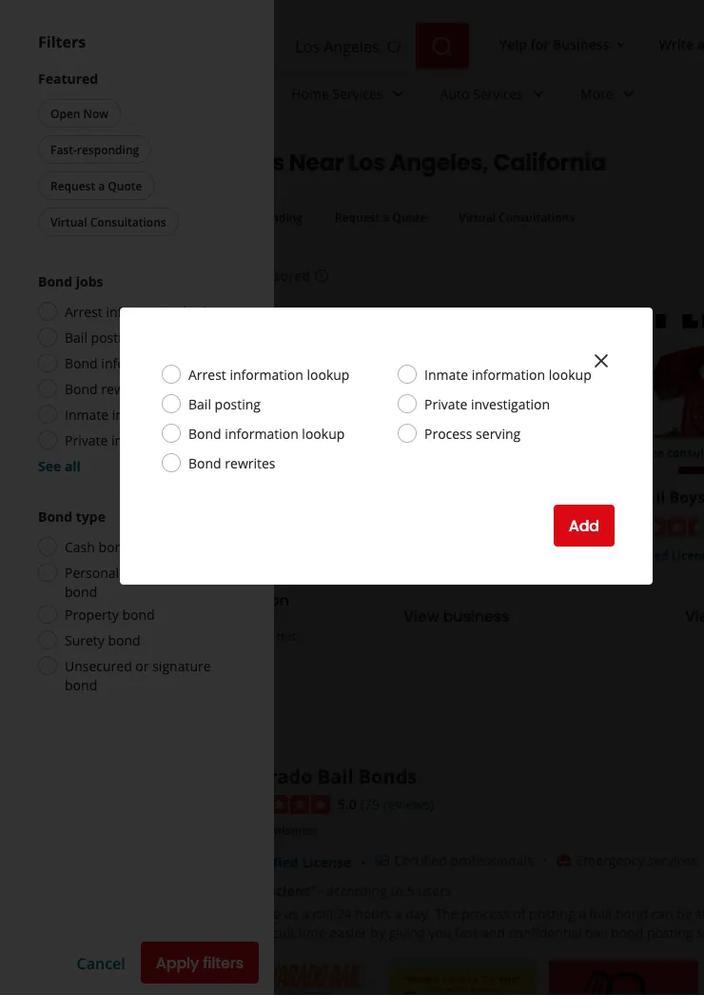 Task type: locate. For each thing, give the bounding box(es) containing it.
alvarado bail bonds
[[42, 486, 194, 507], [228, 763, 417, 789]]

verified inside "button"
[[61, 546, 106, 562]]

a up request
[[126, 589, 136, 610]]

can down property
[[77, 628, 96, 644]]

jobs
[[76, 272, 103, 290]]

property
[[65, 605, 119, 623]]

virtual consultations down 10
[[50, 214, 166, 230]]

quote inside filters group
[[393, 210, 427, 225]]

request down personal
[[61, 589, 122, 610]]

1 horizontal spatial request a quote button
[[323, 203, 439, 232]]

fast- inside filters group
[[214, 210, 240, 225]]

virtual
[[459, 210, 496, 225], [50, 214, 87, 230], [140, 589, 189, 610]]

1 vertical spatial sponsored
[[38, 694, 121, 715]]

0 vertical spatial inmate
[[425, 365, 469, 383]]

sponsored
[[242, 267, 311, 285], [38, 694, 121, 715]]

bonds for bottommost alvarado bail bonds link
[[359, 763, 417, 789]]

10
[[85, 147, 108, 179]]

request for "request a virtual consultation" button
[[61, 589, 122, 610]]

1 vertical spatial verified license
[[247, 853, 352, 871]]

alvarado
[[42, 486, 110, 507], [228, 763, 313, 789]]

services for home services
[[333, 84, 383, 102]]

request down 'los'
[[335, 210, 380, 225]]

"give
[[249, 904, 280, 922]]

open now
[[50, 105, 109, 121], [123, 210, 182, 225]]

deal for $75 for $100 deal
[[429, 444, 455, 459]]

responding up all
[[77, 141, 139, 157]]

bond information lookup
[[65, 354, 221, 372], [189, 424, 345, 442]]

for right yelp
[[531, 35, 550, 53]]

0 vertical spatial request a quote
[[50, 178, 142, 193]]

0 horizontal spatial consultations
[[90, 214, 166, 230]]

$100 inside $40 for $100 deal link
[[118, 444, 144, 459]]

personal recognizance bond
[[65, 563, 204, 600]]

personal
[[65, 563, 119, 581]]

bond inside ""give us a call 24 hours a day. the process of posting a bail bond can be st"
[[616, 904, 648, 922]]

0 vertical spatial bail posting
[[65, 328, 137, 346]]

open now button down best
[[111, 203, 194, 232]]

1 vertical spatial bond rewrites
[[189, 454, 276, 472]]

alvarado bail bonds link up '5.0' link
[[228, 763, 417, 789]]

0 vertical spatial fast-responding button
[[38, 135, 152, 164]]

0 horizontal spatial virtual
[[50, 214, 87, 230]]

request inside featured group
[[50, 178, 95, 193]]

16 deal v2 image
[[57, 444, 72, 460]]

sponsored left 16 info v2 icon at top left
[[242, 267, 311, 285]]

a right "write"
[[698, 35, 705, 53]]

0 vertical spatial alvarado
[[42, 486, 110, 507]]

alvarado bail bonds link
[[42, 486, 194, 507], [228, 763, 417, 789]]

5 star rating image up bail bondsmen
[[228, 795, 330, 814]]

0 vertical spatial sponsored
[[242, 267, 311, 285]]

consultations inside filters group
[[499, 210, 575, 225]]

quote inside featured group
[[108, 178, 142, 193]]

view business
[[404, 605, 510, 626]]

now inside featured group
[[83, 105, 109, 121]]

bond up personal
[[99, 538, 131, 556]]

arrest
[[65, 302, 103, 320], [189, 365, 226, 383]]

request up all button
[[50, 178, 95, 193]]

services
[[333, 84, 383, 102], [473, 84, 524, 102]]

0 vertical spatial now
[[83, 105, 109, 121]]

featured group
[[34, 69, 236, 240]]

24
[[337, 904, 352, 922]]

services
[[649, 851, 698, 869]]

virtual consultations inside filters group
[[459, 210, 575, 225]]

fast-responding up "you"
[[214, 210, 303, 225]]

fast-responding inside filters group
[[214, 210, 303, 225]]

alvarado for alvarado bail bonds link to the left
[[42, 486, 110, 507]]

surety bond
[[65, 631, 141, 649]]

0 horizontal spatial investigation
[[111, 431, 191, 449]]

option group
[[38, 271, 236, 475], [38, 507, 236, 694]]

1 horizontal spatial inmate information lookup
[[425, 365, 592, 383]]

0 vertical spatial open
[[50, 105, 80, 121]]

1 horizontal spatial virtual consultations
[[459, 210, 575, 225]]

featured
[[38, 69, 98, 87]]

1 horizontal spatial can
[[652, 904, 674, 922]]

0 vertical spatial arrest information lookup
[[65, 302, 226, 320]]

apply filters
[[156, 952, 244, 974]]

1 horizontal spatial bonds
[[213, 147, 285, 179]]

1 vertical spatial request a quote button
[[323, 203, 439, 232]]

search image
[[431, 35, 454, 58]]

16 chevron down v2 image
[[614, 37, 629, 52]]

inmate information lookup up the serving
[[425, 365, 592, 383]]

the inside ""give us a call 24 hours a day. the process of posting a bail bond can be st"
[[435, 904, 458, 922]]

1 horizontal spatial deal
[[429, 444, 455, 459]]

1 vertical spatial private investigation
[[65, 431, 191, 449]]

request a quote inside featured group
[[50, 178, 142, 193]]

1 horizontal spatial license
[[302, 853, 352, 871]]

inmate up process
[[425, 365, 469, 383]]

inmate up $40
[[65, 405, 109, 423]]

add button
[[554, 505, 615, 547]]

2 horizontal spatial verified
[[624, 546, 669, 562]]

24 chevron down v2 image for home services
[[387, 82, 410, 105]]

1 vertical spatial arrest information lookup
[[189, 365, 350, 383]]

alvarado bail bonds up '5.0' link
[[228, 763, 417, 789]]

1 vertical spatial 5 star rating image
[[228, 795, 330, 814]]

cash bond
[[65, 538, 131, 556]]

0 horizontal spatial 24 chevron down v2 image
[[387, 82, 410, 105]]

1 $100 from the left
[[118, 444, 144, 459]]

request for request a quote button in the filters group
[[335, 210, 380, 225]]

private up process
[[425, 395, 468, 413]]

inmate information lookup
[[425, 365, 592, 383], [65, 405, 232, 423]]

bail inside option group
[[65, 328, 88, 346]]

for inside button
[[531, 35, 550, 53]]

quote for request a quote button in the filters group
[[393, 210, 427, 225]]

bond information lookup inside option group
[[65, 354, 221, 372]]

1 vertical spatial private
[[65, 431, 108, 449]]

for right $75
[[380, 444, 397, 459]]

license up -
[[302, 853, 352, 871]]

quote down angeles,
[[393, 210, 427, 225]]

1 option group from the top
[[38, 271, 236, 475]]

5 star rating image
[[42, 517, 145, 536], [228, 795, 330, 814]]

for right $40
[[99, 444, 115, 459]]

home
[[292, 84, 329, 102]]

$75
[[358, 444, 377, 459]]

1 vertical spatial arrest
[[189, 365, 226, 383]]

0 vertical spatial posting
[[91, 328, 137, 346]]

1 vertical spatial fast-
[[214, 210, 240, 225]]

1 vertical spatial the
[[435, 904, 458, 922]]

1 horizontal spatial alvarado bail bonds
[[228, 763, 417, 789]]

a left best
[[98, 178, 105, 193]]

can inside you can request virtual consultation from this business
[[77, 628, 96, 644]]

0 horizontal spatial now
[[83, 105, 109, 121]]

cancel
[[77, 953, 125, 973]]

the bail boys
[[605, 486, 705, 507]]

bail bondsmen
[[231, 822, 317, 838]]

verified license button up personal
[[61, 545, 151, 563]]

you
[[54, 628, 74, 644]]

request a quote button inside filters group
[[323, 203, 439, 232]]

open right all
[[123, 210, 153, 225]]

home services link
[[276, 69, 425, 124]]

5 star rating image up cash bond
[[42, 517, 145, 536]]

bail
[[166, 147, 209, 179], [65, 328, 88, 346], [189, 395, 211, 413], [114, 486, 143, 507], [637, 486, 666, 507], [318, 763, 354, 789], [231, 822, 253, 838]]

0 horizontal spatial request a quote
[[50, 178, 142, 193]]

1 horizontal spatial fast-responding button
[[202, 203, 315, 232]]

now down best
[[156, 210, 182, 225]]

request a quote button up all
[[38, 171, 155, 200]]

emergency services
[[576, 851, 698, 869]]

private investigation inside the 'add' dialog
[[425, 395, 551, 413]]

inmate information lookup inside the 'add' dialog
[[425, 365, 592, 383]]

1 horizontal spatial bond rewrites
[[189, 454, 276, 472]]

business right the or
[[152, 644, 198, 659]]

0 horizontal spatial private investigation
[[65, 431, 191, 449]]

virtual inside button
[[140, 589, 189, 610]]

alvarado for bottommost alvarado bail bonds link
[[228, 763, 313, 789]]

1 horizontal spatial alvarado
[[228, 763, 313, 789]]

a down 'los'
[[383, 210, 390, 225]]

business inside you can request virtual consultation from this business
[[152, 644, 198, 659]]

bonds up (79 reviews) link
[[359, 763, 417, 789]]

request a quote down 'los'
[[335, 210, 427, 225]]

5
[[407, 881, 415, 899]]

deal
[[147, 444, 173, 459], [429, 444, 455, 459]]

deal down process
[[429, 444, 455, 459]]

request a quote button down 'los'
[[323, 203, 439, 232]]

open inside featured group
[[50, 105, 80, 121]]

0 vertical spatial inmate information lookup
[[425, 365, 592, 383]]

1 horizontal spatial now
[[156, 210, 182, 225]]

0 horizontal spatial verified license button
[[61, 545, 151, 563]]

0 horizontal spatial rewrites
[[101, 379, 152, 398]]

request a quote for request a quote button in the filters group
[[335, 210, 427, 225]]

alvarado up bond type
[[42, 486, 110, 507]]

inmate information lookup up $40 for $100 deal
[[65, 405, 232, 423]]

more
[[581, 84, 614, 102]]

auto services
[[440, 84, 524, 102]]

verified license button up "efficient"
[[247, 853, 352, 871]]

bond down unsecured at the left
[[65, 676, 97, 694]]

fast- up "you"
[[214, 210, 240, 225]]

verified license up "efficient"
[[247, 853, 352, 871]]

posting inside ""give us a call 24 hours a day. the process of posting a bail bond can be st"
[[530, 904, 576, 922]]

bond
[[38, 272, 73, 290], [65, 354, 98, 372], [65, 379, 98, 398], [189, 424, 222, 442], [189, 454, 222, 472], [38, 507, 73, 525]]

1 vertical spatial open now
[[123, 210, 182, 225]]

24 chevron down v2 image inside more link
[[618, 82, 641, 105]]

verified up "efficient"
[[247, 853, 299, 871]]

can left be
[[652, 904, 674, 922]]

0 vertical spatial fast-responding
[[50, 141, 139, 157]]

the up the 4.5 star rating image
[[605, 486, 633, 507]]

2 services from the left
[[473, 84, 524, 102]]

virtual down recognizance
[[140, 589, 189, 610]]

from
[[248, 628, 274, 644]]

1 vertical spatial request a quote
[[335, 210, 427, 225]]

fast-responding button
[[38, 135, 152, 164], [202, 203, 315, 232]]

special offers for you
[[38, 262, 234, 289]]

us
[[284, 904, 298, 922]]

1 horizontal spatial responding
[[240, 210, 303, 225]]

virtual consultations button down 10
[[38, 208, 179, 236]]

los
[[349, 147, 386, 179]]

0 vertical spatial can
[[77, 628, 96, 644]]

virtual consultations button down california
[[447, 203, 588, 232]]

$40 for $100 deal
[[76, 444, 173, 459]]

fast-responding button up all
[[38, 135, 152, 164]]

consultations
[[499, 210, 575, 225], [90, 214, 166, 230]]

1 horizontal spatial private
[[425, 395, 468, 413]]

day.
[[406, 904, 432, 922]]

request a quote
[[50, 178, 142, 193], [335, 210, 427, 225]]

bond right bail
[[616, 904, 648, 922]]

business categories element
[[145, 69, 705, 124]]

2 horizontal spatial posting
[[530, 904, 576, 922]]

1 vertical spatial now
[[156, 210, 182, 225]]

request a quote button inside featured group
[[38, 171, 155, 200]]

1 24 chevron down v2 image from the left
[[387, 82, 410, 105]]

1 horizontal spatial services
[[473, 84, 524, 102]]

open now down best
[[123, 210, 182, 225]]

(79
[[361, 795, 380, 813]]

option group containing bond type
[[38, 507, 236, 694]]

0 vertical spatial quote
[[108, 178, 142, 193]]

1 services from the left
[[333, 84, 383, 102]]

bail bondsmen button
[[228, 821, 320, 840]]

2 $100 from the left
[[400, 444, 426, 459]]

bonds left the near
[[213, 147, 285, 179]]

add
[[569, 515, 600, 537]]

now inside filters group
[[156, 210, 182, 225]]

$75 for $100 deal link
[[324, 314, 590, 474]]

arrest information lookup inside option group
[[65, 302, 226, 320]]

16 emergency services v2 image
[[557, 853, 572, 868]]

verified inside 'button'
[[624, 546, 669, 562]]

request a quote for request a quote button within the featured group
[[50, 178, 142, 193]]

0 horizontal spatial private
[[65, 431, 108, 449]]

0 vertical spatial open now
[[50, 105, 109, 121]]

type
[[76, 507, 106, 525]]

unsecured or signature bond
[[65, 657, 211, 694]]

24 chevron down v2 image left auto in the top right of the page
[[387, 82, 410, 105]]

hours
[[355, 904, 392, 922]]

open inside filters group
[[123, 210, 153, 225]]

1 vertical spatial fast-responding
[[214, 210, 303, 225]]

0 horizontal spatial virtual consultations
[[50, 214, 166, 230]]

1 vertical spatial inmate information lookup
[[65, 405, 232, 423]]

1 vertical spatial posting
[[215, 395, 261, 413]]

1 horizontal spatial business
[[443, 605, 510, 626]]

alvarado bail bonds up "type"
[[42, 486, 194, 507]]

emergency
[[576, 851, 645, 869]]

investigation right $40
[[111, 431, 191, 449]]

private
[[425, 395, 468, 413], [65, 431, 108, 449]]

None search field
[[145, 23, 473, 69]]

1 vertical spatial inmate
[[65, 405, 109, 423]]

open down "featured"
[[50, 105, 80, 121]]

consul
[[668, 444, 705, 459]]

2 deal from the left
[[429, 444, 455, 459]]

16 certified professionals v2 image
[[375, 853, 391, 868]]

fast-responding button up "you"
[[202, 203, 315, 232]]

$100 inside $75 for $100 deal link
[[400, 444, 426, 459]]

top
[[38, 147, 81, 179]]

0 vertical spatial request a quote button
[[38, 171, 155, 200]]

private inside the 'add' dialog
[[425, 395, 468, 413]]

bond jobs
[[38, 272, 103, 290]]

virtual down angeles,
[[459, 210, 496, 225]]

private up the all
[[65, 431, 108, 449]]

$100 right $40
[[118, 444, 144, 459]]

request inside filters group
[[335, 210, 380, 225]]

1 vertical spatial quote
[[393, 210, 427, 225]]

responding down the near
[[240, 210, 303, 225]]

consultations down california
[[499, 210, 575, 225]]

now down "featured"
[[83, 105, 109, 121]]

16 verified v2 image
[[42, 546, 57, 562]]

2 horizontal spatial virtual
[[459, 210, 496, 225]]

license up personal recognizance bond
[[109, 546, 151, 562]]

verified down the 4.5 star rating image
[[624, 546, 669, 562]]

1 horizontal spatial verified license button
[[247, 853, 352, 871]]

a inside write a 'link'
[[698, 35, 705, 53]]

all
[[77, 210, 91, 225]]

fast- left 10
[[50, 141, 77, 157]]

0 horizontal spatial $100
[[118, 444, 144, 459]]

$40 for $100 deal link
[[42, 314, 308, 474]]

quote right 10
[[108, 178, 142, 193]]

0 horizontal spatial verified
[[61, 546, 106, 562]]

bonds
[[213, 147, 285, 179], [147, 486, 194, 507], [359, 763, 417, 789]]

0 horizontal spatial license
[[109, 546, 151, 562]]

bond inside personal recognizance bond
[[65, 582, 97, 600]]

filters
[[38, 31, 86, 52]]

for for $40 for $100 deal
[[99, 444, 115, 459]]

0 vertical spatial license
[[109, 546, 151, 562]]

consultations up "special offers for you"
[[90, 214, 166, 230]]

services left 24 chevron down v2 image
[[473, 84, 524, 102]]

0 vertical spatial fast-
[[50, 141, 77, 157]]

24 chevron down v2 image for more
[[618, 82, 641, 105]]

see all button
[[38, 457, 81, 475]]

verified license up personal
[[61, 546, 151, 562]]

view
[[404, 605, 440, 626]]

$100 down process
[[400, 444, 426, 459]]

inmate inside option group
[[65, 405, 109, 423]]

apply
[[156, 952, 199, 974]]

alvarado bail bonds link up "type"
[[42, 486, 194, 507]]

0 horizontal spatial sponsored
[[38, 694, 121, 715]]

1 vertical spatial fast-responding button
[[202, 203, 315, 232]]

alvarado up bail bondsmen
[[228, 763, 313, 789]]

bond down personal
[[65, 582, 97, 600]]

open now down "featured"
[[50, 105, 109, 121]]

0 horizontal spatial the
[[435, 904, 458, 922]]

open now button down "featured"
[[38, 99, 121, 128]]

fast-responding button inside featured group
[[38, 135, 152, 164]]

2 option group from the top
[[38, 507, 236, 694]]

request
[[50, 178, 95, 193], [335, 210, 380, 225], [61, 589, 122, 610]]

request inside button
[[61, 589, 122, 610]]

0 vertical spatial responding
[[77, 141, 139, 157]]

24 chevron down v2 image inside the home services link
[[387, 82, 410, 105]]

a
[[698, 35, 705, 53], [98, 178, 105, 193], [383, 210, 390, 225], [126, 589, 136, 610], [302, 904, 309, 922], [395, 904, 403, 922], [579, 904, 587, 922]]

private investigation up the serving
[[425, 395, 551, 413]]

angeles,
[[390, 147, 489, 179]]

fast-responding up all
[[50, 141, 139, 157]]

1 deal from the left
[[147, 444, 173, 459]]

request a quote inside filters group
[[335, 210, 427, 225]]

1 vertical spatial alvarado
[[228, 763, 313, 789]]

1 horizontal spatial request a quote
[[335, 210, 427, 225]]

verified up personal
[[61, 546, 106, 562]]

the down "users"
[[435, 904, 458, 922]]

a inside featured group
[[98, 178, 105, 193]]

1 vertical spatial request
[[335, 210, 380, 225]]

0 horizontal spatial services
[[333, 84, 383, 102]]

1 vertical spatial verified license button
[[247, 853, 352, 871]]

investigation inside option group
[[111, 431, 191, 449]]

deal right $40
[[147, 444, 173, 459]]

sponsored results
[[38, 694, 180, 715]]

2 vertical spatial request
[[61, 589, 122, 610]]

24 chevron down v2 image right more
[[618, 82, 641, 105]]

posting
[[91, 328, 137, 346], [215, 395, 261, 413], [530, 904, 576, 922]]

virtual up special
[[50, 214, 87, 230]]

0 horizontal spatial bonds
[[147, 486, 194, 507]]

1 horizontal spatial $100
[[400, 444, 426, 459]]

responding inside featured group
[[77, 141, 139, 157]]

bond up request
[[122, 605, 155, 623]]

1 horizontal spatial consultations
[[499, 210, 575, 225]]

virtual consultations down california
[[459, 210, 575, 225]]

0 horizontal spatial verified license
[[61, 546, 151, 562]]

private investigation up the all
[[65, 431, 191, 449]]

1 horizontal spatial arrest
[[189, 365, 226, 383]]

24 chevron down v2 image
[[387, 82, 410, 105], [618, 82, 641, 105]]

0 vertical spatial open now button
[[38, 99, 121, 128]]

request a quote up all
[[50, 178, 142, 193]]

cancel button
[[77, 953, 125, 973]]

16 filter v2 image
[[54, 211, 70, 226]]

inmate
[[425, 365, 469, 383], [65, 405, 109, 423]]

sponsored down unsecured at the left
[[38, 694, 121, 715]]

results
[[124, 694, 180, 715]]

investigation up the serving
[[471, 395, 551, 413]]

bonds down $40 for $100 deal
[[147, 486, 194, 507]]

0 horizontal spatial inmate
[[65, 405, 109, 423]]

business right view
[[443, 605, 510, 626]]

can
[[77, 628, 96, 644], [652, 904, 674, 922]]

services right home
[[333, 84, 383, 102]]

arrest information lookup inside the 'add' dialog
[[189, 365, 350, 383]]

4.5 star rating image
[[605, 517, 705, 536]]

sponsored for sponsored results
[[38, 694, 121, 715]]

0 horizontal spatial open now
[[50, 105, 109, 121]]

1 horizontal spatial fast-responding
[[214, 210, 303, 225]]

virtual consultations button
[[447, 203, 588, 232], [38, 208, 179, 236]]

for for yelp for business
[[531, 35, 550, 53]]

fast-responding
[[50, 141, 139, 157], [214, 210, 303, 225]]

2 24 chevron down v2 image from the left
[[618, 82, 641, 105]]



Task type: vqa. For each thing, say whether or not it's contained in the screenshot.
the Bond rewrites
yes



Task type: describe. For each thing, give the bounding box(es) containing it.
close image
[[590, 350, 613, 372]]

a inside filters group
[[383, 210, 390, 225]]

to
[[391, 881, 404, 899]]

1 vertical spatial alvarado bail bonds
[[228, 763, 417, 789]]

virtual
[[143, 628, 176, 644]]

(79 reviews) link
[[361, 793, 435, 813]]

certified
[[394, 851, 447, 869]]

surety
[[65, 631, 105, 649]]

this
[[277, 628, 297, 644]]

24 chevron down v2 image
[[528, 82, 550, 105]]

near
[[289, 147, 344, 179]]

open now inside filters group
[[123, 210, 182, 225]]

yelp
[[500, 35, 528, 53]]

$100 for $75
[[400, 444, 426, 459]]

$75 for $100 deal
[[358, 444, 455, 459]]

bail inside the 'add' dialog
[[189, 395, 211, 413]]

special
[[38, 262, 108, 289]]

consultation
[[179, 628, 245, 644]]

free
[[640, 444, 665, 459]]

0 horizontal spatial arrest
[[65, 302, 103, 320]]

verified for the
[[624, 546, 669, 562]]

recognizance
[[123, 563, 204, 581]]

private inside option group
[[65, 431, 108, 449]]

verified for alvarado
[[61, 546, 106, 562]]

home services
[[292, 84, 383, 102]]

1 vertical spatial alvarado bail bonds link
[[228, 763, 417, 789]]

you
[[199, 262, 234, 289]]

open for the bottom "open now" button
[[123, 210, 153, 225]]

0 vertical spatial the
[[605, 486, 633, 507]]

free consul link
[[605, 314, 705, 474]]

filters
[[203, 952, 244, 974]]

bail inside button
[[231, 822, 253, 838]]

inmate inside the 'add' dialog
[[425, 365, 469, 383]]

property bond
[[65, 605, 155, 623]]

a inside "request a virtual consultation" button
[[126, 589, 136, 610]]

1 horizontal spatial verified license
[[247, 853, 352, 871]]

bail
[[590, 904, 612, 922]]

5.0 link
[[338, 793, 357, 813]]

offers
[[111, 262, 165, 289]]

bondsmen
[[256, 822, 317, 838]]

signature
[[153, 657, 211, 675]]

0 horizontal spatial bond rewrites
[[65, 379, 152, 398]]

a left day.
[[395, 904, 403, 922]]

for for $75 for $100 deal
[[380, 444, 397, 459]]

0 horizontal spatial 5 star rating image
[[42, 517, 145, 536]]

vie link
[[605, 594, 705, 636]]

1 horizontal spatial verified
[[247, 853, 299, 871]]

bail bondsmen link
[[228, 821, 320, 840]]

bond down property bond
[[108, 631, 141, 649]]

business
[[553, 35, 610, 53]]

0 horizontal spatial alvarado bail bonds link
[[42, 486, 194, 507]]

0 vertical spatial verified license
[[61, 546, 151, 562]]

write
[[659, 35, 694, 53]]

fast-responding inside featured group
[[50, 141, 139, 157]]

virtual consultations inside featured group
[[50, 214, 166, 230]]

verified licens button
[[624, 545, 705, 563]]

5.0
[[338, 795, 357, 813]]

bond information lookup inside the 'add' dialog
[[189, 424, 345, 442]]

posting inside the 'add' dialog
[[215, 395, 261, 413]]

users
[[418, 881, 452, 899]]

"give us a call 24 hours a day. the process of posting a bail bond can be st
[[249, 904, 705, 941]]

(79 reviews)
[[361, 795, 435, 813]]

private investigation inside option group
[[65, 431, 191, 449]]

responding inside filters group
[[240, 210, 303, 225]]

free consul
[[640, 444, 705, 459]]

sponsored for sponsored
[[242, 267, 311, 285]]

top 10 best bail bonds near los angeles, california
[[38, 147, 606, 179]]

request
[[99, 628, 140, 644]]

process
[[425, 424, 473, 442]]

see
[[38, 457, 61, 475]]

$40
[[76, 444, 96, 459]]

vie
[[686, 605, 705, 626]]

california
[[494, 147, 606, 179]]

$100 for $40
[[118, 444, 144, 459]]

open for the topmost "open now" button
[[50, 105, 80, 121]]

for left "you"
[[169, 262, 195, 289]]

yelp for business
[[500, 35, 610, 53]]

more link
[[566, 69, 656, 124]]

all button
[[42, 203, 103, 233]]

a left bail
[[579, 904, 587, 922]]

virtual inside featured group
[[50, 214, 87, 230]]

write a
[[659, 35, 705, 53]]

consultations inside featured group
[[90, 214, 166, 230]]

16 verified v2 image
[[605, 546, 621, 562]]

services for auto services
[[473, 84, 524, 102]]

process serving
[[425, 424, 521, 442]]

be
[[677, 904, 693, 922]]

0 horizontal spatial virtual consultations button
[[38, 208, 179, 236]]

fast- inside featured group
[[50, 141, 77, 157]]

all
[[65, 457, 81, 475]]

0 vertical spatial verified license button
[[61, 545, 151, 563]]

rewrites inside the 'add' dialog
[[225, 454, 276, 472]]

cash
[[65, 538, 95, 556]]

0 horizontal spatial bail posting
[[65, 328, 137, 346]]

request a virtual consultation button
[[42, 578, 308, 620]]

fast-responding button inside filters group
[[202, 203, 315, 232]]

filters group
[[38, 203, 591, 233]]

process
[[462, 904, 510, 922]]

1 vertical spatial open now button
[[111, 203, 194, 232]]

16 info v2 image
[[314, 268, 330, 284]]

boys
[[670, 486, 705, 507]]

of
[[514, 904, 526, 922]]

quote for request a quote button within the featured group
[[108, 178, 142, 193]]

1 horizontal spatial 5 star rating image
[[228, 795, 330, 814]]

apply filters button
[[141, 942, 259, 984]]

bail posting inside the 'add' dialog
[[189, 395, 261, 413]]

deal for $40 for $100 deal
[[147, 444, 173, 459]]

st
[[696, 904, 705, 922]]

"efficient" - according to 5 users
[[249, 881, 452, 899]]

bond type
[[38, 507, 106, 525]]

a right us
[[302, 904, 309, 922]]

0 vertical spatial alvarado bail bonds
[[42, 486, 194, 507]]

consultation
[[193, 589, 289, 610]]

verified licens
[[624, 546, 705, 562]]

request for request a quote button within the featured group
[[50, 178, 95, 193]]

add dialog
[[0, 0, 705, 995]]

can inside ""give us a call 24 hours a day. the process of posting a bail bond can be st"
[[652, 904, 674, 922]]

bond rewrites inside the 'add' dialog
[[189, 454, 276, 472]]

or
[[136, 657, 149, 675]]

"efficient"
[[249, 881, 316, 899]]

unsecured
[[65, 657, 132, 675]]

according
[[327, 881, 387, 899]]

1 horizontal spatial virtual consultations button
[[447, 203, 588, 232]]

request a virtual consultation
[[61, 589, 289, 610]]

bonds for alvarado bail bonds link to the left
[[147, 486, 194, 507]]

arrest inside the 'add' dialog
[[189, 365, 226, 383]]

reviews)
[[383, 795, 435, 813]]

1 vertical spatial license
[[302, 853, 352, 871]]

0 vertical spatial bonds
[[213, 147, 285, 179]]

bond inside unsecured or signature bond
[[65, 676, 97, 694]]

open now inside featured group
[[50, 105, 109, 121]]

serving
[[476, 424, 521, 442]]

virtual inside filters group
[[459, 210, 496, 225]]

view business link
[[324, 594, 590, 636]]

option group containing bond jobs
[[38, 271, 236, 475]]

0 vertical spatial rewrites
[[101, 379, 152, 398]]

auto
[[440, 84, 470, 102]]

auto services link
[[425, 69, 566, 124]]

investigation inside the 'add' dialog
[[471, 395, 551, 413]]



